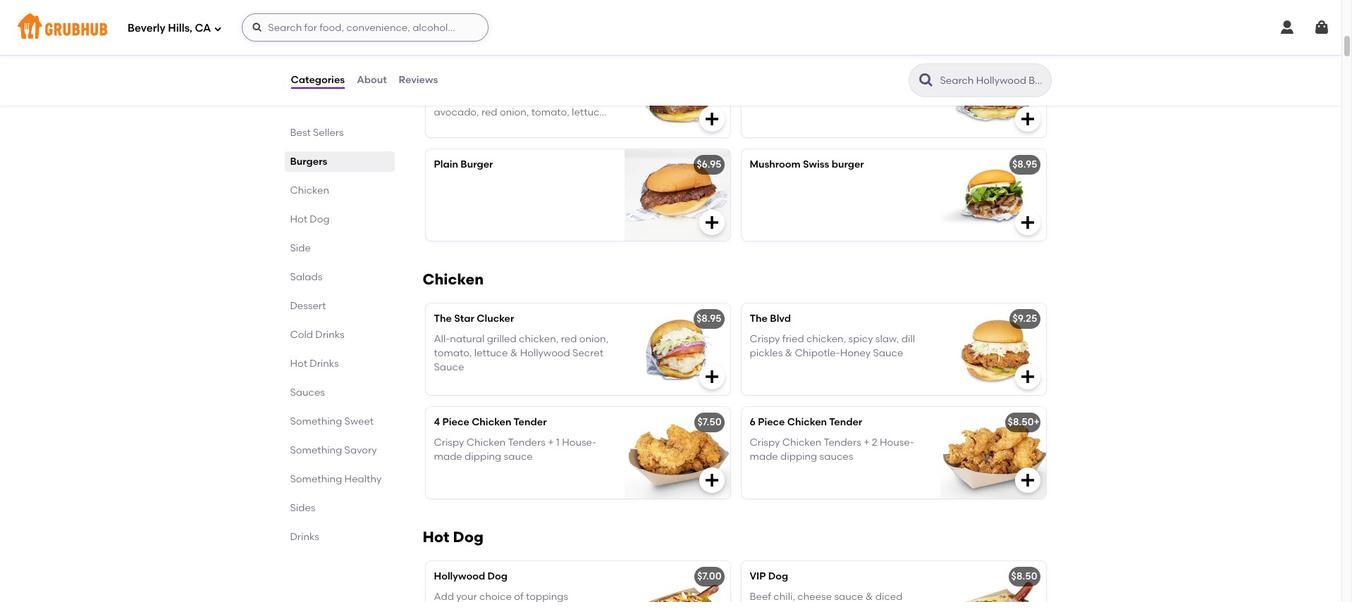 Task type: locate. For each thing, give the bounding box(es) containing it.
piece right '4'
[[443, 417, 470, 429]]

house-
[[562, 437, 597, 449], [880, 437, 915, 449]]

3 something from the top
[[290, 474, 342, 486]]

0 vertical spatial something
[[290, 416, 342, 428]]

drinks right the cold
[[315, 329, 345, 341]]

bod
[[783, 55, 803, 67]]

1 vertical spatial burger
[[832, 159, 864, 171]]

svg image
[[1314, 19, 1331, 36], [252, 22, 263, 33], [214, 24, 222, 33], [1019, 111, 1036, 128], [1019, 215, 1036, 232], [703, 369, 720, 386], [1019, 369, 1036, 386]]

mushroom
[[750, 159, 801, 171]]

2 star from the top
[[454, 313, 475, 325]]

drinks down sides
[[290, 532, 319, 544]]

vip dog
[[750, 571, 789, 583]]

svg image for $8.50
[[703, 473, 720, 490]]

dipping down 4 piece chicken tender
[[465, 451, 502, 463]]

0 horizontal spatial piece
[[443, 417, 470, 429]]

house- right 1
[[562, 437, 597, 449]]

sides
[[290, 503, 316, 515]]

0 horizontal spatial $7.00
[[697, 571, 722, 583]]

tenders inside crispy chicken tenders  + 2 house- made dipping sauces
[[824, 437, 862, 449]]

black
[[434, 92, 461, 104]]

secret
[[496, 121, 527, 133], [573, 348, 604, 360]]

0 horizontal spatial best
[[290, 127, 311, 139]]

2 vertical spatial drinks
[[290, 532, 319, 544]]

hot inside tab
[[290, 358, 307, 370]]

piece for 4
[[443, 417, 470, 429]]

1 vertical spatial spicy
[[849, 333, 873, 345]]

1 tender from the left
[[514, 417, 547, 429]]

chicken
[[290, 185, 329, 197], [423, 271, 484, 289], [472, 417, 512, 429], [788, 417, 827, 429], [467, 437, 506, 449], [783, 437, 822, 449]]

crispy inside crispy chicken tenders + 1 house- made dipping sauce
[[434, 437, 464, 449]]

veggie
[[477, 58, 510, 70]]

drinks inside 'tab'
[[315, 329, 345, 341]]

0 vertical spatial $8.50
[[1008, 417, 1034, 429]]

1 horizontal spatial tomato,
[[532, 107, 570, 119]]

tenders
[[508, 437, 546, 449], [824, 437, 862, 449]]

beach bod turkey burger
[[750, 55, 871, 67]]

+ for crispy chicken tenders  + 2 house- made dipping sauces
[[864, 437, 870, 449]]

0 vertical spatial burger
[[839, 55, 871, 67]]

1 vertical spatial $8.50
[[1012, 571, 1038, 583]]

1 horizontal spatial burger
[[839, 55, 871, 67]]

chicken tab
[[290, 183, 389, 198]]

1 vertical spatial $8.95
[[697, 313, 722, 325]]

choice
[[434, 78, 468, 90]]

chicken up crispy chicken tenders  + 2 house- made dipping sauces
[[788, 417, 827, 429]]

& down avocado,
[[434, 121, 442, 133]]

tender up crispy chicken tenders + 1 house- made dipping sauce
[[514, 417, 547, 429]]

made down '4'
[[434, 451, 462, 463]]

sauce down slaw,
[[873, 348, 904, 360]]

about
[[357, 74, 387, 86]]

crispy inside crispy chicken tenders  + 2 house- made dipping sauces
[[750, 437, 780, 449]]

2
[[872, 437, 878, 449]]

chipotle-
[[795, 348, 840, 360]]

hills,
[[168, 22, 192, 34]]

dipping inside crispy chicken tenders + 1 house- made dipping sauce
[[465, 451, 502, 463]]

chicken down "burgers"
[[290, 185, 329, 197]]

Search Hollywood Burger  search field
[[939, 74, 1047, 87]]

burger right turkey on the top
[[839, 55, 871, 67]]

0 vertical spatial hot dog
[[290, 214, 330, 226]]

& down grilled in the bottom of the page
[[510, 348, 518, 360]]

star
[[454, 58, 475, 70], [454, 313, 475, 325]]

made
[[434, 451, 462, 463], [750, 451, 778, 463]]

chicken, up chipotle-
[[807, 333, 846, 345]]

burger up cheddar,
[[520, 78, 552, 90]]

red right grilled in the bottom of the page
[[561, 333, 577, 345]]

0 horizontal spatial tomato,
[[434, 348, 472, 360]]

burger
[[520, 78, 552, 90], [832, 159, 864, 171]]

0 horizontal spatial dipping
[[465, 451, 502, 463]]

chicken, inside crispy fried chicken, spicy slaw, dill pickles & chipotle-honey sauce
[[807, 333, 846, 345]]

1 horizontal spatial spicy
[[849, 333, 873, 345]]

2 something from the top
[[290, 445, 342, 457]]

1 horizontal spatial +
[[864, 437, 870, 449]]

chicken down 6 piece chicken tender
[[783, 437, 822, 449]]

star for clucker
[[454, 313, 475, 325]]

dog inside hot dog tab
[[310, 214, 330, 226]]

crispy down '4'
[[434, 437, 464, 449]]

+
[[1034, 417, 1040, 429], [548, 437, 554, 449], [864, 437, 870, 449]]

the star clucker image
[[625, 304, 730, 396]]

hot dog up the side
[[290, 214, 330, 226]]

crispy
[[750, 333, 780, 345], [434, 437, 464, 449], [750, 437, 780, 449]]

$8.50 +
[[1008, 417, 1040, 429]]

svg image inside main navigation navigation
[[1279, 19, 1296, 36]]

1 vertical spatial $9.25
[[1013, 313, 1038, 325]]

4 piece chicken tender image
[[625, 408, 730, 500]]

1 vertical spatial hot dog
[[423, 529, 484, 547]]

mushroom swiss burger
[[750, 159, 864, 171]]

crispy for 4
[[434, 437, 464, 449]]

plain burger
[[434, 159, 493, 171]]

2 vertical spatial sauce
[[434, 362, 464, 374]]

crispy down 6
[[750, 437, 780, 449]]

onion, inside 'all-natural grilled chicken, red onion, tomato, lettuce & hollywood secret sauce'
[[580, 333, 609, 345]]

1 vertical spatial tomato,
[[434, 348, 472, 360]]

6
[[750, 417, 756, 429]]

0 vertical spatial drinks
[[315, 329, 345, 341]]

hollywood dog image
[[625, 562, 730, 603]]

1 horizontal spatial burger
[[832, 159, 864, 171]]

1 horizontal spatial best
[[443, 41, 461, 51]]

0 vertical spatial spicy
[[566, 78, 591, 90]]

best inside tab
[[290, 127, 311, 139]]

the up choice
[[434, 58, 452, 70]]

2 horizontal spatial sauce
[[873, 348, 904, 360]]

1 horizontal spatial house-
[[880, 437, 915, 449]]

tomato, down 'all-'
[[434, 348, 472, 360]]

side tab
[[290, 241, 389, 256]]

house- right 2
[[880, 437, 915, 449]]

dipping for sauces
[[781, 451, 818, 463]]

0 horizontal spatial hot dog
[[290, 214, 330, 226]]

something down something sweet
[[290, 445, 342, 457]]

svg image for $7.00
[[703, 111, 720, 128]]

hot dog
[[290, 214, 330, 226], [423, 529, 484, 547]]

1 vertical spatial sauce
[[873, 348, 904, 360]]

0 horizontal spatial house-
[[562, 437, 597, 449]]

2 tender from the left
[[830, 417, 863, 429]]

$8.50
[[1008, 417, 1034, 429], [1012, 571, 1038, 583]]

2 piece from the left
[[758, 417, 785, 429]]

0 horizontal spatial tenders
[[508, 437, 546, 449]]

the left blvd
[[750, 313, 768, 325]]

0 vertical spatial $8.95
[[1013, 159, 1038, 171]]

1 horizontal spatial lettuce
[[572, 107, 606, 119]]

something down sauces
[[290, 416, 342, 428]]

$7.50
[[698, 417, 722, 429]]

sauces tab
[[290, 386, 389, 401]]

0 vertical spatial best
[[443, 41, 461, 51]]

1 horizontal spatial tender
[[830, 417, 863, 429]]

1 tenders from the left
[[508, 437, 546, 449]]

0 vertical spatial hot
[[290, 214, 307, 226]]

1 horizontal spatial tenders
[[824, 437, 862, 449]]

1 made from the left
[[434, 451, 462, 463]]

1 horizontal spatial red
[[561, 333, 577, 345]]

$7.00 for beach bod turkey burger
[[1013, 55, 1038, 67]]

pickles
[[750, 348, 783, 360]]

something sweet
[[290, 416, 374, 428]]

onion, inside choice of garden burger or spicy black bean burger, cheddar, avocado, red onion, tomato, lettuce & hollywood secret sauce
[[500, 107, 529, 119]]

1 vertical spatial red
[[561, 333, 577, 345]]

2 made from the left
[[750, 451, 778, 463]]

crispy inside crispy fried chicken, spicy slaw, dill pickles & chipotle-honey sauce
[[750, 333, 780, 345]]

0 horizontal spatial made
[[434, 451, 462, 463]]

2 tenders from the left
[[824, 437, 862, 449]]

burger right the swiss
[[832, 159, 864, 171]]

star down "best seller"
[[454, 58, 475, 70]]

2 vertical spatial hollywood
[[434, 571, 485, 583]]

hot
[[290, 214, 307, 226], [290, 358, 307, 370], [423, 529, 450, 547]]

piece
[[443, 417, 470, 429], [758, 417, 785, 429]]

1 horizontal spatial &
[[510, 348, 518, 360]]

0 vertical spatial star
[[454, 58, 475, 70]]

1 dipping from the left
[[465, 451, 502, 463]]

best
[[443, 41, 461, 51], [290, 127, 311, 139]]

tenders up sauce
[[508, 437, 546, 449]]

chicken, right grilled in the bottom of the page
[[519, 333, 559, 345]]

piece right 6
[[758, 417, 785, 429]]

spicy
[[566, 78, 591, 90], [849, 333, 873, 345]]

chicken down 4 piece chicken tender
[[467, 437, 506, 449]]

0 vertical spatial lettuce
[[572, 107, 606, 119]]

0 vertical spatial red
[[482, 107, 498, 119]]

search icon image
[[918, 72, 935, 89]]

6 piece chicken tender image
[[940, 408, 1046, 500]]

red down bean
[[482, 107, 498, 119]]

burger
[[839, 55, 871, 67], [461, 159, 493, 171]]

1 vertical spatial $7.00
[[697, 571, 722, 583]]

0 horizontal spatial $8.95
[[697, 313, 722, 325]]

best sellers tab
[[290, 126, 389, 140]]

dipping for sauce
[[465, 451, 502, 463]]

& down fried at the right bottom
[[785, 348, 793, 360]]

something up sides
[[290, 474, 342, 486]]

hot down the cold
[[290, 358, 307, 370]]

+ inside crispy chicken tenders + 1 house- made dipping sauce
[[548, 437, 554, 449]]

1 vertical spatial something
[[290, 445, 342, 457]]

hot for hot drinks tab
[[290, 358, 307, 370]]

dipping down 6 piece chicken tender
[[781, 451, 818, 463]]

1 vertical spatial drinks
[[310, 358, 339, 370]]

the
[[434, 58, 452, 70], [434, 313, 452, 325], [750, 313, 768, 325]]

hot drinks tab
[[290, 357, 389, 372]]

$7.00
[[1013, 55, 1038, 67], [697, 571, 722, 583]]

all-natural grilled chicken, red onion, tomato, lettuce & hollywood secret sauce
[[434, 333, 609, 374]]

0 vertical spatial tomato,
[[532, 107, 570, 119]]

dipping inside crispy chicken tenders  + 2 house- made dipping sauces
[[781, 451, 818, 463]]

2 house- from the left
[[880, 437, 915, 449]]

tender up crispy chicken tenders  + 2 house- made dipping sauces
[[830, 417, 863, 429]]

0 horizontal spatial burger
[[520, 78, 552, 90]]

chicken up crispy chicken tenders + 1 house- made dipping sauce
[[472, 417, 512, 429]]

hot dog up hollywood dog on the bottom left
[[423, 529, 484, 547]]

2 chicken, from the left
[[807, 333, 846, 345]]

tender
[[514, 417, 547, 429], [830, 417, 863, 429]]

0 vertical spatial burger
[[520, 78, 552, 90]]

bean
[[463, 92, 488, 104]]

1 horizontal spatial sauce
[[530, 121, 560, 133]]

made down 6
[[750, 451, 778, 463]]

dessert tab
[[290, 299, 389, 314]]

0 vertical spatial hollywood
[[444, 121, 494, 133]]

svg image for $8.95
[[703, 215, 720, 232]]

1 horizontal spatial chicken,
[[807, 333, 846, 345]]

cold drinks tab
[[290, 328, 389, 343]]

hot dog tab
[[290, 212, 389, 227]]

blvd
[[770, 313, 791, 325]]

+ inside crispy chicken tenders  + 2 house- made dipping sauces
[[864, 437, 870, 449]]

2 vertical spatial something
[[290, 474, 342, 486]]

chicken, inside 'all-natural grilled chicken, red onion, tomato, lettuce & hollywood secret sauce'
[[519, 333, 559, 345]]

sauce down cheddar,
[[530, 121, 560, 133]]

categories
[[291, 74, 345, 86]]

tenders inside crispy chicken tenders + 1 house- made dipping sauce
[[508, 437, 546, 449]]

1 horizontal spatial made
[[750, 451, 778, 463]]

house- inside crispy chicken tenders + 1 house- made dipping sauce
[[562, 437, 597, 449]]

&
[[434, 121, 442, 133], [510, 348, 518, 360], [785, 348, 793, 360]]

svg image
[[1279, 19, 1296, 36], [703, 111, 720, 128], [703, 215, 720, 232], [703, 473, 720, 490], [1019, 473, 1036, 490]]

0 horizontal spatial spicy
[[566, 78, 591, 90]]

burger right plain
[[461, 159, 493, 171]]

0 horizontal spatial red
[[482, 107, 498, 119]]

& inside crispy fried chicken, spicy slaw, dill pickles & chipotle-honey sauce
[[785, 348, 793, 360]]

1 vertical spatial lettuce
[[475, 348, 508, 360]]

made inside crispy chicken tenders + 1 house- made dipping sauce
[[434, 451, 462, 463]]

1 horizontal spatial dipping
[[781, 451, 818, 463]]

1 horizontal spatial hot dog
[[423, 529, 484, 547]]

the for the star clucker
[[434, 313, 452, 325]]

red
[[482, 107, 498, 119], [561, 333, 577, 345]]

0 horizontal spatial secret
[[496, 121, 527, 133]]

turkey
[[805, 55, 836, 67]]

mushroom swiss burger image
[[940, 150, 1046, 241]]

spicy up honey
[[849, 333, 873, 345]]

best left seller
[[443, 41, 461, 51]]

2 dipping from the left
[[781, 451, 818, 463]]

hollywood inside 'all-natural grilled chicken, red onion, tomato, lettuce & hollywood secret sauce'
[[520, 348, 570, 360]]

1 vertical spatial onion,
[[580, 333, 609, 345]]

sauce inside crispy fried chicken, spicy slaw, dill pickles & chipotle-honey sauce
[[873, 348, 904, 360]]

0 horizontal spatial chicken,
[[519, 333, 559, 345]]

drinks
[[315, 329, 345, 341], [310, 358, 339, 370], [290, 532, 319, 544]]

2 vertical spatial hot
[[423, 529, 450, 547]]

0 vertical spatial sauce
[[530, 121, 560, 133]]

star up natural
[[454, 313, 475, 325]]

1 horizontal spatial piece
[[758, 417, 785, 429]]

best for best seller
[[443, 41, 461, 51]]

something for something sweet
[[290, 416, 342, 428]]

beach bod turkey burger image
[[940, 46, 1046, 138]]

1 horizontal spatial onion,
[[580, 333, 609, 345]]

1 vertical spatial star
[[454, 313, 475, 325]]

$7.00 left vip
[[697, 571, 722, 583]]

lettuce
[[572, 107, 606, 119], [475, 348, 508, 360]]

hot up the side
[[290, 214, 307, 226]]

Search for food, convenience, alcohol... search field
[[242, 13, 489, 42]]

tomato, inside choice of garden burger or spicy black bean burger, cheddar, avocado, red onion, tomato, lettuce & hollywood secret sauce
[[532, 107, 570, 119]]

2 horizontal spatial &
[[785, 348, 793, 360]]

hot up hollywood dog on the bottom left
[[423, 529, 450, 547]]

1 vertical spatial best
[[290, 127, 311, 139]]

1 chicken, from the left
[[519, 333, 559, 345]]

tenders up sauces
[[824, 437, 862, 449]]

garden
[[483, 78, 518, 90]]

the for the blvd
[[750, 313, 768, 325]]

0 horizontal spatial sauce
[[434, 362, 464, 374]]

onion,
[[500, 107, 529, 119], [580, 333, 609, 345]]

4 piece chicken tender
[[434, 417, 547, 429]]

1 vertical spatial hot
[[290, 358, 307, 370]]

spicy right the or
[[566, 78, 591, 90]]

1 horizontal spatial $7.00
[[1013, 55, 1038, 67]]

the star veggie
[[434, 58, 510, 70]]

0 vertical spatial onion,
[[500, 107, 529, 119]]

ca
[[195, 22, 211, 34]]

$7.00 up search hollywood burger search field
[[1013, 55, 1038, 67]]

1 vertical spatial hollywood
[[520, 348, 570, 360]]

cold drinks
[[290, 329, 345, 341]]

hollywood
[[444, 121, 494, 133], [520, 348, 570, 360], [434, 571, 485, 583]]

tenders for sauces
[[824, 437, 862, 449]]

best left the sellers
[[290, 127, 311, 139]]

drinks down cold drinks
[[310, 358, 339, 370]]

1 vertical spatial secret
[[573, 348, 604, 360]]

sauce down 'all-'
[[434, 362, 464, 374]]

0 horizontal spatial +
[[548, 437, 554, 449]]

made inside crispy chicken tenders  + 2 house- made dipping sauces
[[750, 451, 778, 463]]

best sellers
[[290, 127, 344, 139]]

house- inside crispy chicken tenders  + 2 house- made dipping sauces
[[880, 437, 915, 449]]

something for something savory
[[290, 445, 342, 457]]

1 piece from the left
[[443, 417, 470, 429]]

0 horizontal spatial onion,
[[500, 107, 529, 119]]

0 vertical spatial secret
[[496, 121, 527, 133]]

dog
[[310, 214, 330, 226], [453, 529, 484, 547], [488, 571, 508, 583], [769, 571, 789, 583]]

6 piece chicken tender
[[750, 417, 863, 429]]

1 something from the top
[[290, 416, 342, 428]]

something
[[290, 416, 342, 428], [290, 445, 342, 457], [290, 474, 342, 486]]

made for crispy chicken tenders  + 2 house- made dipping sauces
[[750, 451, 778, 463]]

tomato, down cheddar,
[[532, 107, 570, 119]]

the up 'all-'
[[434, 313, 452, 325]]

crispy up 'pickles'
[[750, 333, 780, 345]]

$8.95 for the star clucker image
[[697, 313, 722, 325]]

0 horizontal spatial burger
[[461, 159, 493, 171]]

red inside choice of garden burger or spicy black bean burger, cheddar, avocado, red onion, tomato, lettuce & hollywood secret sauce
[[482, 107, 498, 119]]

0 horizontal spatial lettuce
[[475, 348, 508, 360]]

crispy chicken tenders + 1 house- made dipping sauce
[[434, 437, 597, 463]]

something sweet tab
[[290, 415, 389, 430]]

something inside tab
[[290, 445, 342, 457]]

0 vertical spatial $9.25
[[697, 55, 722, 67]]

dipping
[[465, 451, 502, 463], [781, 451, 818, 463]]

0 vertical spatial $7.00
[[1013, 55, 1038, 67]]

hot inside tab
[[290, 214, 307, 226]]

1 house- from the left
[[562, 437, 597, 449]]

0 horizontal spatial &
[[434, 121, 442, 133]]

1 horizontal spatial secret
[[573, 348, 604, 360]]

$8.95
[[1013, 159, 1038, 171], [697, 313, 722, 325]]

salads
[[290, 272, 323, 284]]

plain burger image
[[625, 150, 730, 241]]

sauce
[[530, 121, 560, 133], [873, 348, 904, 360], [434, 362, 464, 374]]

0 horizontal spatial tender
[[514, 417, 547, 429]]

1 horizontal spatial $8.95
[[1013, 159, 1038, 171]]

1 star from the top
[[454, 58, 475, 70]]



Task type: vqa. For each thing, say whether or not it's contained in the screenshot.
the Bod
yes



Task type: describe. For each thing, give the bounding box(es) containing it.
& inside choice of garden burger or spicy black bean burger, cheddar, avocado, red onion, tomato, lettuce & hollywood secret sauce
[[434, 121, 442, 133]]

beach
[[750, 55, 781, 67]]

main navigation navigation
[[0, 0, 1342, 55]]

beverly hills, ca
[[128, 22, 211, 34]]

drinks for hot drinks
[[310, 358, 339, 370]]

secret inside 'all-natural grilled chicken, red onion, tomato, lettuce & hollywood secret sauce'
[[573, 348, 604, 360]]

categories button
[[290, 55, 346, 106]]

tenders for sauce
[[508, 437, 546, 449]]

2 horizontal spatial +
[[1034, 417, 1040, 429]]

$6.95
[[697, 159, 722, 171]]

plain
[[434, 159, 458, 171]]

slaw,
[[876, 333, 900, 345]]

$8.95 for the mushroom swiss burger image
[[1013, 159, 1038, 171]]

1 vertical spatial burger
[[461, 159, 493, 171]]

secret inside choice of garden burger or spicy black bean burger, cheddar, avocado, red onion, tomato, lettuce & hollywood secret sauce
[[496, 121, 527, 133]]

drinks tab
[[290, 530, 389, 545]]

side
[[290, 243, 311, 255]]

grilled
[[487, 333, 517, 345]]

hollywood dog
[[434, 571, 508, 583]]

something for something healthy
[[290, 474, 342, 486]]

the blvd
[[750, 313, 791, 325]]

house- for crispy chicken tenders + 1 house- made dipping sauce
[[562, 437, 597, 449]]

all-
[[434, 333, 450, 345]]

hot dog inside hot dog tab
[[290, 214, 330, 226]]

dessert
[[290, 300, 326, 312]]

burgers tab
[[290, 154, 389, 169]]

fried
[[783, 333, 804, 345]]

something healthy tab
[[290, 473, 389, 487]]

sauce inside choice of garden burger or spicy black bean burger, cheddar, avocado, red onion, tomato, lettuce & hollywood secret sauce
[[530, 121, 560, 133]]

made for crispy chicken tenders + 1 house- made dipping sauce
[[434, 451, 462, 463]]

hot drinks
[[290, 358, 339, 370]]

crispy fried chicken, spicy slaw, dill pickles & chipotle-honey sauce
[[750, 333, 916, 360]]

sweet
[[345, 416, 374, 428]]

or
[[554, 78, 564, 90]]

1
[[556, 437, 560, 449]]

lettuce inside choice of garden burger or spicy black bean burger, cheddar, avocado, red onion, tomato, lettuce & hollywood secret sauce
[[572, 107, 606, 119]]

sauce
[[504, 451, 533, 463]]

clucker
[[477, 313, 514, 325]]

chicken inside crispy chicken tenders + 1 house- made dipping sauce
[[467, 437, 506, 449]]

$8.50 for $8.50
[[1012, 571, 1038, 583]]

burger inside choice of garden burger or spicy black bean burger, cheddar, avocado, red onion, tomato, lettuce & hollywood secret sauce
[[520, 78, 552, 90]]

cold
[[290, 329, 313, 341]]

seller
[[463, 41, 486, 51]]

swiss
[[803, 159, 830, 171]]

the blvd image
[[940, 304, 1046, 396]]

+ for crispy chicken tenders + 1 house- made dipping sauce
[[548, 437, 554, 449]]

healthy
[[345, 474, 382, 486]]

something savory
[[290, 445, 377, 457]]

$7.00 for hollywood dog
[[697, 571, 722, 583]]

0 horizontal spatial $9.25
[[697, 55, 722, 67]]

sauces
[[820, 451, 854, 463]]

crispy for 6
[[750, 437, 780, 449]]

spicy inside choice of garden burger or spicy black bean burger, cheddar, avocado, red onion, tomato, lettuce & hollywood secret sauce
[[566, 78, 591, 90]]

tender for 4 piece chicken tender
[[514, 417, 547, 429]]

$8.50 for $8.50 +
[[1008, 417, 1034, 429]]

of
[[471, 78, 480, 90]]

crispy for the
[[750, 333, 780, 345]]

hot for hot dog tab
[[290, 214, 307, 226]]

the star clucker
[[434, 313, 514, 325]]

chicken inside crispy chicken tenders  + 2 house- made dipping sauces
[[783, 437, 822, 449]]

sides tab
[[290, 501, 389, 516]]

sauce inside 'all-natural grilled chicken, red onion, tomato, lettuce & hollywood secret sauce'
[[434, 362, 464, 374]]

burgers
[[290, 156, 327, 168]]

& inside 'all-natural grilled chicken, red onion, tomato, lettuce & hollywood secret sauce'
[[510, 348, 518, 360]]

reviews
[[399, 74, 438, 86]]

chicken up the star clucker
[[423, 271, 484, 289]]

sellers
[[313, 127, 344, 139]]

4
[[434, 417, 440, 429]]

tomato, inside 'all-natural grilled chicken, red onion, tomato, lettuce & hollywood secret sauce'
[[434, 348, 472, 360]]

hollywood inside choice of garden burger or spicy black bean burger, cheddar, avocado, red onion, tomato, lettuce & hollywood secret sauce
[[444, 121, 494, 133]]

the star veggie image
[[625, 46, 730, 138]]

vip dog image
[[940, 562, 1046, 603]]

reviews button
[[398, 55, 439, 106]]

sauces
[[290, 387, 325, 399]]

something healthy
[[290, 474, 382, 486]]

about button
[[356, 55, 388, 106]]

salads tab
[[290, 270, 389, 285]]

savory
[[345, 445, 377, 457]]

spicy inside crispy fried chicken, spicy slaw, dill pickles & chipotle-honey sauce
[[849, 333, 873, 345]]

avocado,
[[434, 107, 479, 119]]

vip
[[750, 571, 766, 583]]

red inside 'all-natural grilled chicken, red onion, tomato, lettuce & hollywood secret sauce'
[[561, 333, 577, 345]]

dill
[[902, 333, 916, 345]]

the for the star veggie
[[434, 58, 452, 70]]

house- for crispy chicken tenders  + 2 house- made dipping sauces
[[880, 437, 915, 449]]

best seller
[[443, 41, 486, 51]]

best for best sellers
[[290, 127, 311, 139]]

lettuce inside 'all-natural grilled chicken, red onion, tomato, lettuce & hollywood secret sauce'
[[475, 348, 508, 360]]

choice of garden burger or spicy black bean burger, cheddar, avocado, red onion, tomato, lettuce & hollywood secret sauce
[[434, 78, 606, 133]]

something savory tab
[[290, 444, 389, 458]]

burger,
[[490, 92, 524, 104]]

natural
[[450, 333, 485, 345]]

piece for 6
[[758, 417, 785, 429]]

beverly
[[128, 22, 165, 34]]

crispy chicken tenders  + 2 house- made dipping sauces
[[750, 437, 915, 463]]

cheddar,
[[527, 92, 569, 104]]

1 horizontal spatial $9.25
[[1013, 313, 1038, 325]]

drinks for cold drinks
[[315, 329, 345, 341]]

honey
[[840, 348, 871, 360]]

chicken inside tab
[[290, 185, 329, 197]]

star for veggie
[[454, 58, 475, 70]]

tender for 6 piece chicken tender
[[830, 417, 863, 429]]



